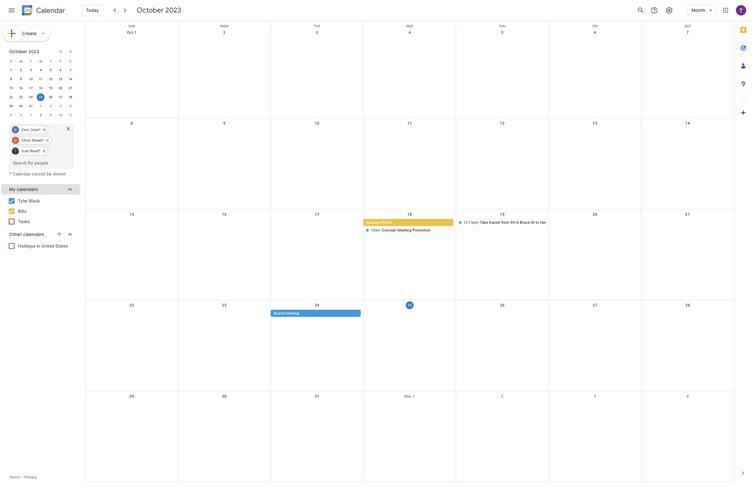 Task type: describe. For each thing, give the bounding box(es) containing it.
1 horizontal spatial 26
[[500, 303, 505, 308]]

november 9 element
[[47, 112, 55, 119]]

29 for nov 1
[[129, 395, 134, 399]]

1 horizontal spatial calendar
[[36, 6, 65, 15]]

22 element
[[7, 94, 15, 101]]

12:13pm
[[464, 220, 479, 225]]

terms link
[[9, 476, 20, 480]]

13 for october 2023
[[59, 77, 62, 81]]

1 vertical spatial 23
[[222, 303, 227, 308]]

1 horizontal spatial 15
[[129, 212, 134, 217]]

24 inside row group
[[29, 95, 33, 99]]

1 vertical spatial 22
[[129, 303, 134, 308]]

1 vertical spatial 27
[[593, 303, 597, 308]]

bills
[[18, 209, 26, 214]]

to
[[536, 220, 539, 225]]

holidays
[[18, 244, 35, 249]]

privacy link
[[24, 476, 37, 480]]

november 1 element
[[37, 103, 45, 110]]

henry
[[540, 220, 550, 225]]

23 inside grid
[[19, 95, 23, 99]]

17 element
[[27, 84, 35, 92]]

1 s from the left
[[10, 59, 12, 63]]

0 vertical spatial october 2023
[[137, 6, 181, 15]]

25, today element
[[37, 94, 45, 101]]

tasks
[[18, 219, 30, 224]]

8 for october 2023
[[10, 77, 12, 81]]

26 inside "element"
[[49, 95, 53, 99]]

november 4 element
[[67, 103, 74, 110]]

26 element
[[47, 94, 55, 101]]

* for "chris street, selected" option
[[42, 138, 44, 143]]

5 for 1
[[50, 68, 52, 72]]

nov
[[405, 395, 412, 399]]

1 vertical spatial 21
[[686, 212, 690, 217]]

1 horizontal spatial 17
[[315, 212, 319, 217]]

november 5 element
[[7, 112, 15, 119]]

1 horizontal spatial 2023
[[165, 6, 181, 15]]

settings menu image
[[666, 6, 673, 14]]

28 inside grid
[[686, 303, 690, 308]]

other
[[9, 232, 22, 238]]

12 for october 2023
[[49, 77, 53, 81]]

11 for october 2023
[[39, 77, 43, 81]]

terms – privacy
[[9, 476, 37, 480]]

10 element
[[27, 75, 35, 83]]

november 10 element
[[57, 112, 64, 119]]

other calendars
[[9, 232, 44, 238]]

row containing 1
[[6, 66, 75, 75]]

w
[[39, 59, 42, 63]]

in
[[37, 244, 40, 249]]

row containing 5
[[6, 111, 75, 120]]

1 right oct
[[134, 30, 137, 35]]

f
[[60, 59, 61, 63]]

st
[[531, 220, 535, 225]]

9616
[[510, 220, 519, 225]]

calendar element
[[21, 4, 65, 18]]

month button
[[687, 3, 717, 18]]

black
[[29, 199, 40, 204]]

27 element
[[57, 94, 64, 101]]

meeting
[[285, 312, 299, 316]]

31 for nov 1
[[315, 395, 319, 399]]

14 for sun
[[686, 121, 690, 126]]

8 inside row
[[40, 113, 42, 117]]

1 horizontal spatial 25
[[407, 303, 412, 308]]

19 inside row group
[[49, 86, 53, 90]]

5 for oct 1
[[501, 30, 504, 35]]

none search field containing * calendar cannot be shown
[[0, 121, 80, 177]]

2 vertical spatial 6
[[20, 113, 22, 117]]

united
[[41, 244, 54, 249]]

cannot
[[32, 172, 46, 177]]

states
[[55, 244, 68, 249]]

30 element
[[17, 103, 25, 110]]

6 for oct 1
[[594, 30, 596, 35]]

cell containing amazon prime
[[363, 219, 456, 235]]

10am
[[371, 228, 381, 233]]

tyler black
[[18, 199, 40, 204]]

20 element
[[57, 84, 64, 92]]

sun
[[128, 24, 135, 28]]

fri
[[593, 24, 598, 28]]

chris street, selected option
[[11, 135, 52, 146]]

30 for 1
[[19, 104, 23, 108]]

24 element
[[27, 94, 35, 101]]

amazon prime
[[366, 220, 392, 225]]

board
[[274, 312, 284, 316]]

m
[[20, 59, 22, 63]]

amazon prime button
[[363, 219, 454, 226]]

promotion
[[413, 228, 431, 233]]

tue
[[314, 24, 320, 28]]

13 for sun
[[593, 121, 597, 126]]

0 horizontal spatial october 2023
[[9, 49, 39, 54]]

holidays in united states
[[18, 244, 68, 249]]

sat
[[685, 24, 691, 28]]

concept
[[382, 228, 396, 233]]

november 6 element
[[17, 112, 25, 119]]

–
[[21, 476, 23, 480]]

16 inside row group
[[19, 86, 23, 90]]

22 inside "element"
[[9, 95, 13, 99]]

10am concept meeting promotion
[[371, 228, 431, 233]]

21 inside october 2023 grid
[[69, 86, 72, 90]]

28 inside row group
[[69, 95, 72, 99]]

14 element
[[67, 75, 74, 83]]

1 vertical spatial 10
[[59, 113, 62, 117]]

board meeting button
[[271, 310, 361, 317]]

board meeting
[[274, 312, 299, 316]]

1 vertical spatial 19
[[500, 212, 505, 217]]

my calendars list
[[1, 196, 80, 227]]

15 inside row group
[[9, 86, 13, 90]]

1 horizontal spatial 11
[[69, 113, 72, 117]]

29 element
[[7, 103, 15, 110]]

ford
[[551, 220, 559, 225]]

19 element
[[47, 84, 55, 92]]

month
[[692, 7, 705, 13]]

20 inside grid
[[59, 86, 62, 90]]

31 element
[[27, 103, 35, 110]]

calendar heading
[[35, 6, 65, 15]]

25 inside 25, today "element"
[[39, 95, 43, 99]]

shown
[[53, 172, 66, 177]]

10 for october 2023
[[29, 77, 33, 81]]

my
[[9, 187, 16, 192]]

* up my
[[10, 172, 12, 177]]

hospital
[[560, 220, 575, 225]]



Task type: vqa. For each thing, say whether or not it's contained in the screenshot.
arrow_drop_down
no



Task type: locate. For each thing, give the bounding box(es) containing it.
1 vertical spatial october 2023
[[9, 49, 39, 54]]

0 vertical spatial 23
[[19, 95, 23, 99]]

0 horizontal spatial 29
[[9, 104, 13, 108]]

0 horizontal spatial 12
[[49, 77, 53, 81]]

mon
[[220, 24, 228, 28]]

0 horizontal spatial 8
[[10, 77, 12, 81]]

10 for sun
[[315, 121, 319, 126]]

14 for october 2023
[[69, 77, 72, 81]]

1 vertical spatial 16
[[222, 212, 227, 217]]

my calendars
[[9, 187, 38, 192]]

0 horizontal spatial 19
[[49, 86, 53, 90]]

24 up board meeting button
[[315, 303, 319, 308]]

31
[[29, 104, 33, 108], [315, 395, 319, 399]]

8 for sun
[[131, 121, 133, 126]]

0 vertical spatial calendars
[[17, 187, 38, 192]]

8 inside grid
[[131, 121, 133, 126]]

25 cell
[[36, 93, 46, 102]]

1 vertical spatial 17
[[315, 212, 319, 217]]

row containing s
[[6, 57, 75, 66]]

1 horizontal spatial 27
[[593, 303, 597, 308]]

9 for sun
[[223, 121, 226, 126]]

0 horizontal spatial 24
[[29, 95, 33, 99]]

30 for nov 1
[[222, 395, 227, 399]]

4
[[409, 30, 411, 35], [40, 68, 42, 72], [70, 104, 71, 108], [687, 395, 689, 399]]

12 element
[[47, 75, 55, 83]]

18 down 11 'element'
[[39, 86, 43, 90]]

14 inside row group
[[69, 77, 72, 81]]

1 horizontal spatial 23
[[222, 303, 227, 308]]

7 for 1
[[70, 68, 71, 72]]

november 3 element
[[57, 103, 64, 110]]

9 inside november 9 element
[[50, 113, 52, 117]]

1 vertical spatial calendar
[[13, 172, 31, 177]]

0 horizontal spatial october
[[9, 49, 27, 54]]

29 inside row group
[[9, 104, 13, 108]]

* down ceci june, selected option
[[42, 138, 44, 143]]

0 horizontal spatial 14
[[69, 77, 72, 81]]

1 vertical spatial 24
[[315, 303, 319, 308]]

0 vertical spatial 24
[[29, 95, 33, 99]]

main drawer image
[[8, 6, 15, 14]]

12
[[49, 77, 53, 81], [500, 121, 505, 126]]

2 horizontal spatial 10
[[315, 121, 319, 126]]

t left w
[[30, 59, 32, 63]]

0 horizontal spatial 15
[[9, 86, 13, 90]]

23
[[19, 95, 23, 99], [222, 303, 227, 308]]

s
[[10, 59, 12, 63], [70, 59, 71, 63]]

ican read, selected option
[[11, 146, 49, 156]]

2 horizontal spatial 5
[[501, 30, 504, 35]]

selected people list box
[[9, 124, 63, 157]]

1 horizontal spatial 14
[[686, 121, 690, 126]]

november 8 element
[[37, 112, 45, 119]]

today button
[[82, 3, 103, 18]]

0 vertical spatial 27
[[59, 95, 62, 99]]

15
[[9, 86, 13, 90], [129, 212, 134, 217]]

row group containing 1
[[6, 66, 75, 120]]

0 vertical spatial 18
[[39, 86, 43, 90]]

t
[[30, 59, 32, 63], [50, 59, 52, 63]]

24
[[29, 95, 33, 99], [315, 303, 319, 308]]

27
[[59, 95, 62, 99], [593, 303, 597, 308]]

calendar inside search box
[[13, 172, 31, 177]]

thu
[[499, 24, 506, 28]]

7
[[687, 30, 689, 35], [70, 68, 71, 72], [30, 113, 32, 117]]

0 vertical spatial 7
[[687, 30, 689, 35]]

11 element
[[37, 75, 45, 83]]

0 vertical spatial 25
[[39, 95, 43, 99]]

tyler
[[18, 199, 28, 204]]

terms
[[9, 476, 20, 480]]

1
[[134, 30, 137, 35], [10, 68, 12, 72], [40, 104, 42, 108], [413, 395, 415, 399]]

0 vertical spatial calendar
[[36, 6, 65, 15]]

november 2 element
[[47, 103, 55, 110]]

0 vertical spatial 22
[[9, 95, 13, 99]]

1 vertical spatial 2023
[[29, 49, 39, 54]]

0 horizontal spatial 23
[[19, 95, 23, 99]]

2023
[[165, 6, 181, 15], [29, 49, 39, 54]]

0 vertical spatial 15
[[9, 86, 13, 90]]

31 inside 31 element
[[29, 104, 33, 108]]

oct 1
[[127, 30, 137, 35]]

other calendars button
[[1, 230, 80, 240]]

1 vertical spatial 25
[[407, 303, 412, 308]]

s right f
[[70, 59, 71, 63]]

7 up 14 element
[[70, 68, 71, 72]]

21
[[69, 86, 72, 90], [686, 212, 690, 217]]

0 vertical spatial 19
[[49, 86, 53, 90]]

12 for sun
[[500, 121, 505, 126]]

1 vertical spatial 30
[[222, 395, 227, 399]]

0 horizontal spatial 17
[[29, 86, 33, 90]]

create
[[22, 31, 37, 36]]

5
[[501, 30, 504, 35], [50, 68, 52, 72], [10, 113, 12, 117]]

0 horizontal spatial 5
[[10, 113, 12, 117]]

0 vertical spatial 21
[[69, 86, 72, 90]]

calendars up in
[[23, 232, 44, 238]]

7 down sat
[[687, 30, 689, 35]]

0 vertical spatial october
[[137, 6, 164, 15]]

11 inside 'element'
[[39, 77, 43, 81]]

13
[[59, 77, 62, 81], [593, 121, 597, 126]]

18 inside row group
[[39, 86, 43, 90]]

15 element
[[7, 84, 15, 92]]

30
[[19, 104, 23, 108], [222, 395, 227, 399]]

1 vertical spatial 6
[[60, 68, 61, 72]]

0 horizontal spatial 18
[[39, 86, 43, 90]]

18
[[39, 86, 43, 90], [407, 212, 412, 217]]

6
[[594, 30, 596, 35], [60, 68, 61, 72], [20, 113, 22, 117]]

1 vertical spatial 28
[[686, 303, 690, 308]]

0 horizontal spatial 21
[[69, 86, 72, 90]]

1 horizontal spatial 21
[[686, 212, 690, 217]]

s left 'm'
[[10, 59, 12, 63]]

0 horizontal spatial calendar
[[13, 172, 31, 177]]

0 vertical spatial 29
[[9, 104, 13, 108]]

be
[[47, 172, 52, 177]]

1 horizontal spatial october 2023
[[137, 6, 181, 15]]

take
[[480, 220, 488, 225]]

2 vertical spatial 5
[[10, 113, 12, 117]]

* up search for people text box
[[39, 149, 40, 153]]

1 horizontal spatial 18
[[407, 212, 412, 217]]

1 horizontal spatial s
[[70, 59, 71, 63]]

* inside ican read, selected option
[[39, 149, 40, 153]]

22
[[9, 95, 13, 99], [129, 303, 134, 308]]

1 vertical spatial 26
[[500, 303, 505, 308]]

26
[[49, 95, 53, 99], [500, 303, 505, 308]]

17
[[29, 86, 33, 90], [315, 212, 319, 217]]

cell
[[178, 219, 271, 235], [271, 219, 363, 235], [363, 219, 456, 235], [641, 219, 734, 235], [85, 310, 178, 318], [178, 310, 271, 318], [456, 310, 549, 318], [641, 310, 734, 318]]

0 horizontal spatial 16
[[19, 86, 23, 90]]

transit
[[489, 220, 500, 225]]

6 down f
[[60, 68, 61, 72]]

7 down 31 element
[[30, 113, 32, 117]]

0 vertical spatial 5
[[501, 30, 504, 35]]

* calendar cannot be shown
[[10, 172, 66, 177]]

*
[[39, 128, 40, 132], [42, 138, 44, 143], [39, 149, 40, 153], [10, 172, 12, 177]]

today
[[86, 7, 99, 13]]

calendars for my calendars
[[17, 187, 38, 192]]

5 up 12 element
[[50, 68, 52, 72]]

from
[[501, 220, 509, 225]]

0 vertical spatial 30
[[19, 104, 23, 108]]

0 horizontal spatial 10
[[29, 77, 33, 81]]

1 horizontal spatial 16
[[222, 212, 227, 217]]

my calendars button
[[1, 184, 80, 195]]

grid containing oct 1
[[85, 21, 734, 483]]

1 down 25, today "element"
[[40, 104, 42, 108]]

16
[[19, 86, 23, 90], [222, 212, 227, 217]]

7 inside november 7 element
[[30, 113, 32, 117]]

tab list
[[734, 21, 752, 465]]

grid
[[85, 21, 734, 483]]

0 vertical spatial 2023
[[165, 6, 181, 15]]

0 horizontal spatial 26
[[49, 95, 53, 99]]

0 horizontal spatial 28
[[69, 95, 72, 99]]

19 up from
[[500, 212, 505, 217]]

* up "chris street, selected" option
[[39, 128, 40, 132]]

3
[[316, 30, 318, 35], [30, 68, 32, 72], [60, 104, 61, 108], [594, 395, 596, 399]]

21 element
[[67, 84, 74, 92]]

1 horizontal spatial 20
[[593, 212, 597, 217]]

None search field
[[0, 121, 80, 177]]

2 vertical spatial 10
[[315, 121, 319, 126]]

1 vertical spatial 5
[[50, 68, 52, 72]]

0 horizontal spatial 22
[[9, 95, 13, 99]]

2 t from the left
[[50, 59, 52, 63]]

oct
[[127, 30, 133, 35]]

* inside "chris street, selected" option
[[42, 138, 44, 143]]

calendars up tyler black
[[17, 187, 38, 192]]

t left f
[[50, 59, 52, 63]]

0 vertical spatial 31
[[29, 104, 33, 108]]

0 horizontal spatial 13
[[59, 77, 62, 81]]

privacy
[[24, 476, 37, 480]]

1 horizontal spatial 5
[[50, 68, 52, 72]]

row group
[[6, 66, 75, 120]]

13 inside october 2023 grid
[[59, 77, 62, 81]]

31 for 1
[[29, 104, 33, 108]]

6 down fri
[[594, 30, 596, 35]]

0 vertical spatial 20
[[59, 86, 62, 90]]

0 vertical spatial 13
[[59, 77, 62, 81]]

12:13pm take transit from 9616 brace st to henry ford hospital
[[464, 220, 575, 225]]

14
[[69, 77, 72, 81], [686, 121, 690, 126]]

1 vertical spatial 31
[[315, 395, 319, 399]]

2 vertical spatial 9
[[223, 121, 226, 126]]

18 element
[[37, 84, 45, 92]]

9
[[20, 77, 22, 81], [50, 113, 52, 117], [223, 121, 226, 126]]

1 vertical spatial october
[[9, 49, 27, 54]]

row containing oct 1
[[85, 27, 734, 118]]

25
[[39, 95, 43, 99], [407, 303, 412, 308]]

2 vertical spatial 11
[[407, 121, 412, 126]]

28
[[69, 95, 72, 99], [686, 303, 690, 308]]

1 horizontal spatial t
[[50, 59, 52, 63]]

13 element
[[57, 75, 64, 83]]

0 horizontal spatial 9
[[20, 77, 22, 81]]

nov 1
[[405, 395, 415, 399]]

23 element
[[17, 94, 25, 101]]

brace
[[520, 220, 530, 225]]

1 vertical spatial 18
[[407, 212, 412, 217]]

27 inside october 2023 grid
[[59, 95, 62, 99]]

1 vertical spatial 11
[[69, 113, 72, 117]]

amazon
[[366, 220, 381, 225]]

1 right nov
[[413, 395, 415, 399]]

10
[[29, 77, 33, 81], [59, 113, 62, 117], [315, 121, 319, 126]]

1 up 15 element
[[10, 68, 12, 72]]

row containing sun
[[85, 21, 734, 28]]

18 up amazon prime 'button' at the top
[[407, 212, 412, 217]]

5 down 29 element
[[10, 113, 12, 117]]

9 for october 2023
[[20, 77, 22, 81]]

october 2023
[[137, 6, 181, 15], [9, 49, 39, 54]]

calendars
[[17, 187, 38, 192], [23, 232, 44, 238]]

1 horizontal spatial 6
[[60, 68, 61, 72]]

0 vertical spatial 16
[[19, 86, 23, 90]]

14 inside grid
[[686, 121, 690, 126]]

october
[[137, 6, 164, 15], [9, 49, 27, 54]]

19 down 12 element
[[49, 86, 53, 90]]

calendar up my calendars
[[13, 172, 31, 177]]

add other calendars image
[[56, 231, 63, 238]]

0 vertical spatial 9
[[20, 77, 22, 81]]

ceci june, selected option
[[11, 125, 49, 135]]

1 vertical spatial 29
[[129, 395, 134, 399]]

11
[[39, 77, 43, 81], [69, 113, 72, 117], [407, 121, 412, 126]]

* inside ceci june, selected option
[[39, 128, 40, 132]]

2 s from the left
[[70, 59, 71, 63]]

1 vertical spatial 8
[[40, 113, 42, 117]]

calendar up "create"
[[36, 6, 65, 15]]

Search for people text field
[[13, 157, 70, 169]]

create button
[[3, 26, 50, 41]]

17 inside october 2023 grid
[[29, 86, 33, 90]]

0 vertical spatial 11
[[39, 77, 43, 81]]

* for ican read, selected option
[[39, 149, 40, 153]]

11 for sun
[[407, 121, 412, 126]]

2 vertical spatial 8
[[131, 121, 133, 126]]

1 horizontal spatial 29
[[129, 395, 134, 399]]

calendars for other calendars
[[23, 232, 44, 238]]

16 element
[[17, 84, 25, 92]]

7 for oct 1
[[687, 30, 689, 35]]

24 down the 17 element
[[29, 95, 33, 99]]

6 for 1
[[60, 68, 61, 72]]

october 2023 grid
[[6, 57, 75, 120]]

2 horizontal spatial 7
[[687, 30, 689, 35]]

wed
[[406, 24, 414, 28]]

row
[[85, 21, 734, 28], [85, 27, 734, 118], [6, 57, 75, 66], [6, 66, 75, 75], [6, 75, 75, 84], [6, 84, 75, 93], [6, 93, 75, 102], [6, 102, 75, 111], [6, 111, 75, 120], [85, 118, 734, 210], [85, 210, 734, 301], [85, 301, 734, 392], [85, 392, 734, 483]]

2
[[223, 30, 226, 35], [20, 68, 22, 72], [50, 104, 52, 108], [501, 395, 504, 399]]

calendar
[[36, 6, 65, 15], [13, 172, 31, 177]]

0 vertical spatial 12
[[49, 77, 53, 81]]

1 vertical spatial 13
[[593, 121, 597, 126]]

november 11 element
[[67, 112, 74, 119]]

0 vertical spatial 17
[[29, 86, 33, 90]]

30 inside october 2023 grid
[[19, 104, 23, 108]]

1 t from the left
[[30, 59, 32, 63]]

6 down the 30 element
[[20, 113, 22, 117]]

29
[[9, 104, 13, 108], [129, 395, 134, 399]]

28 element
[[67, 94, 74, 101]]

0 horizontal spatial 6
[[20, 113, 22, 117]]

29 for 1
[[9, 104, 13, 108]]

0 vertical spatial 26
[[49, 95, 53, 99]]

meeting
[[397, 228, 412, 233]]

1 vertical spatial 20
[[593, 212, 597, 217]]

12 inside row group
[[49, 77, 53, 81]]

5 down thu
[[501, 30, 504, 35]]

1 horizontal spatial 8
[[40, 113, 42, 117]]

prime
[[382, 220, 392, 225]]

1 horizontal spatial 22
[[129, 303, 134, 308]]

* for ceci june, selected option
[[39, 128, 40, 132]]

0 horizontal spatial 30
[[19, 104, 23, 108]]

november 7 element
[[27, 112, 35, 119]]

1 horizontal spatial 12
[[500, 121, 505, 126]]



